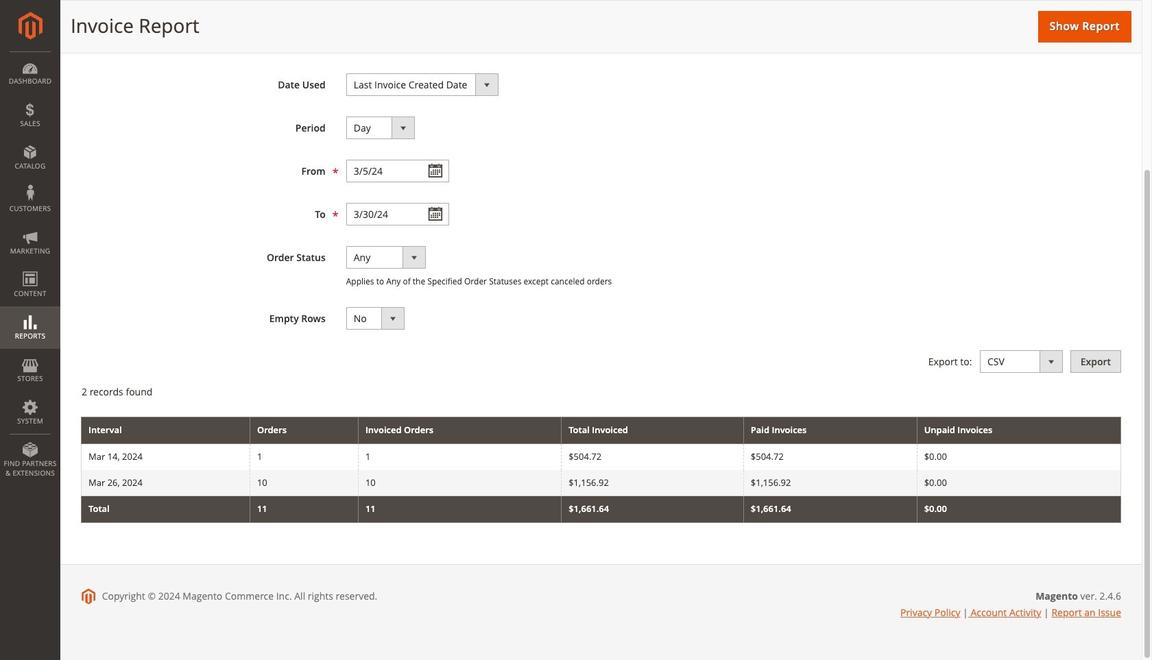 Task type: vqa. For each thing, say whether or not it's contained in the screenshot.
text box
yes



Task type: locate. For each thing, give the bounding box(es) containing it.
None text field
[[346, 160, 449, 182], [346, 203, 449, 226], [346, 160, 449, 182], [346, 203, 449, 226]]

menu bar
[[0, 51, 60, 485]]



Task type: describe. For each thing, give the bounding box(es) containing it.
magento admin panel image
[[18, 12, 42, 40]]



